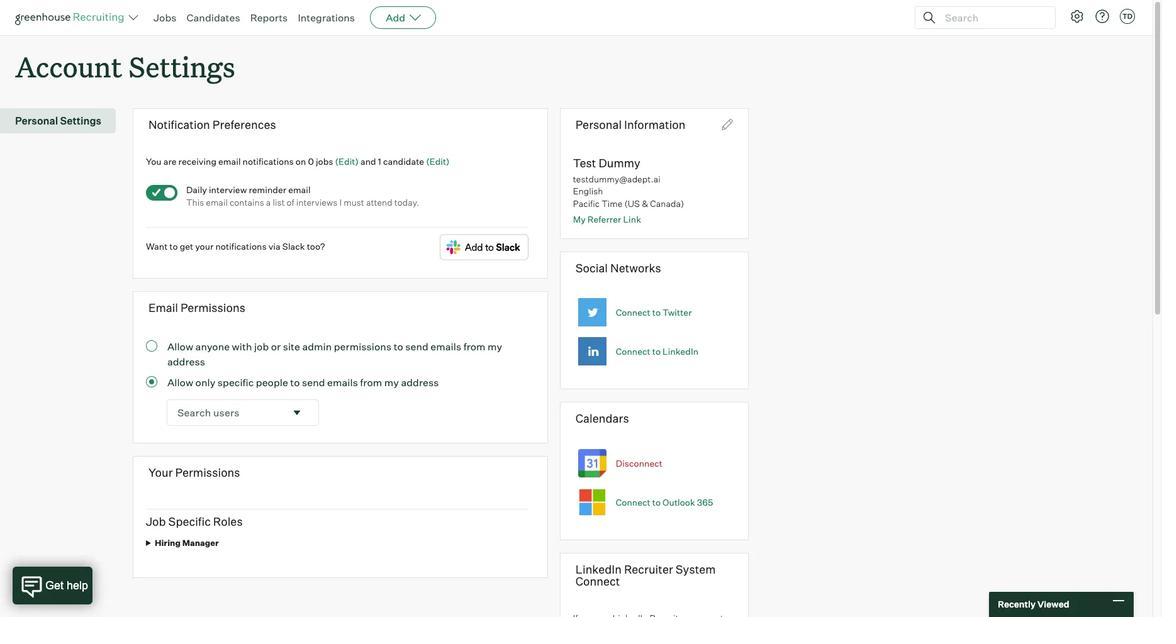Task type: vqa. For each thing, say whether or not it's contained in the screenshot.
Education element
no



Task type: locate. For each thing, give the bounding box(es) containing it.
integrations link
[[298, 11, 355, 24]]

notifications left via
[[215, 241, 267, 252]]

system
[[676, 562, 716, 576]]

settings inside personal settings link
[[60, 115, 101, 127]]

viewed
[[1038, 599, 1069, 610]]

&
[[642, 198, 648, 209]]

allow inside allow anyone with job or site admin permissions to send emails from my address
[[167, 340, 193, 353]]

1 vertical spatial permissions
[[175, 465, 240, 479]]

0 horizontal spatial (edit)
[[335, 156, 359, 167]]

specific
[[218, 376, 254, 389]]

address
[[167, 355, 205, 368], [401, 376, 439, 389]]

personal settings
[[15, 115, 101, 127]]

0 vertical spatial from
[[464, 340, 486, 353]]

allow left anyone
[[167, 340, 193, 353]]

0 horizontal spatial settings
[[60, 115, 101, 127]]

2 allow from the top
[[167, 376, 193, 389]]

personal settings link
[[15, 113, 111, 128]]

0 vertical spatial linkedin
[[663, 346, 699, 357]]

slack
[[282, 241, 305, 252]]

0 vertical spatial permissions
[[181, 301, 245, 315]]

send
[[405, 340, 428, 353], [302, 376, 325, 389]]

to inside allow anyone with job or site admin permissions to send emails from my address
[[394, 340, 403, 353]]

to for connect to outlook 365
[[652, 497, 661, 508]]

1 horizontal spatial address
[[401, 376, 439, 389]]

0 vertical spatial notifications
[[243, 156, 294, 167]]

btn add to slack image
[[440, 234, 528, 261]]

connect to twitter
[[616, 307, 692, 318]]

settings
[[129, 48, 235, 85], [60, 115, 101, 127]]

to for connect to twitter
[[652, 307, 661, 318]]

hiring manager
[[155, 538, 219, 548]]

allow for allow anyone with job or site admin permissions to send emails from my address
[[167, 340, 193, 353]]

personal
[[15, 115, 58, 127], [576, 118, 622, 132]]

to left outlook
[[652, 497, 661, 508]]

to left the twitter
[[652, 307, 661, 318]]

connect left recruiter
[[576, 575, 620, 589]]

linkedin down the twitter
[[663, 346, 699, 357]]

address inside allow anyone with job or site admin permissions to send emails from my address
[[167, 355, 205, 368]]

0 vertical spatial settings
[[129, 48, 235, 85]]

my referrer link link
[[573, 214, 641, 225]]

1 horizontal spatial personal
[[576, 118, 622, 132]]

settings down account
[[60, 115, 101, 127]]

2 (edit) from the left
[[426, 156, 450, 167]]

checkmark image
[[152, 188, 161, 197]]

(edit) link right candidate
[[426, 156, 450, 167]]

greenhouse recruiting image
[[15, 10, 128, 25]]

interview
[[209, 185, 247, 195]]

job specific roles
[[146, 515, 243, 529]]

settings down jobs "link"
[[129, 48, 235, 85]]

(edit) right candidate
[[426, 156, 450, 167]]

email down interview
[[206, 197, 228, 208]]

to right people
[[290, 376, 300, 389]]

send right the permissions
[[405, 340, 428, 353]]

allow
[[167, 340, 193, 353], [167, 376, 193, 389]]

2 (edit) link from the left
[[426, 156, 450, 167]]

1 horizontal spatial (edit)
[[426, 156, 450, 167]]

None field
[[167, 400, 318, 425]]

this
[[186, 197, 204, 208]]

1 vertical spatial settings
[[60, 115, 101, 127]]

must
[[344, 197, 364, 208]]

interviews
[[296, 197, 338, 208]]

account
[[15, 48, 122, 85]]

1 vertical spatial email
[[288, 185, 311, 195]]

0 vertical spatial my
[[488, 340, 502, 353]]

reminder
[[249, 185, 286, 195]]

to
[[169, 241, 178, 252], [652, 307, 661, 318], [394, 340, 403, 353], [652, 346, 661, 357], [290, 376, 300, 389], [652, 497, 661, 508]]

2 vertical spatial email
[[206, 197, 228, 208]]

365
[[697, 497, 713, 508]]

email for reminder
[[288, 185, 311, 195]]

social
[[576, 261, 608, 275]]

1 vertical spatial allow
[[167, 376, 193, 389]]

0 vertical spatial email
[[218, 156, 241, 167]]

1 vertical spatial linkedin
[[576, 562, 622, 576]]

permissions up anyone
[[181, 301, 245, 315]]

configure image
[[1070, 9, 1085, 24]]

time
[[602, 198, 623, 209]]

connect left the twitter
[[616, 307, 650, 318]]

roles
[[213, 515, 243, 529]]

to down connect to twitter link
[[652, 346, 661, 357]]

0 horizontal spatial (edit) link
[[335, 156, 359, 167]]

email up interview
[[218, 156, 241, 167]]

linkedin left recruiter
[[576, 562, 622, 576]]

linkedin inside linkedin recruiter system connect
[[576, 562, 622, 576]]

daily interview reminder email this email contains a list of interviews i must attend today.
[[186, 185, 419, 208]]

0 horizontal spatial linkedin
[[576, 562, 622, 576]]

connect for connect to outlook 365
[[616, 497, 650, 508]]

1 horizontal spatial (edit) link
[[426, 156, 450, 167]]

emails
[[431, 340, 461, 353], [327, 376, 358, 389]]

connect
[[616, 307, 650, 318], [616, 346, 650, 357], [616, 497, 650, 508], [576, 575, 620, 589]]

connect for connect to twitter
[[616, 307, 650, 318]]

settings for personal settings
[[60, 115, 101, 127]]

daily
[[186, 185, 207, 195]]

connect to linkedin link
[[616, 346, 699, 357]]

0 vertical spatial send
[[405, 340, 428, 353]]

email permissions
[[148, 301, 245, 315]]

via
[[268, 241, 280, 252]]

1 allow from the top
[[167, 340, 193, 353]]

0 vertical spatial allow
[[167, 340, 193, 353]]

0 vertical spatial address
[[167, 355, 205, 368]]

0 horizontal spatial personal
[[15, 115, 58, 127]]

1 vertical spatial send
[[302, 376, 325, 389]]

disconnect
[[616, 458, 663, 469]]

referrer
[[588, 214, 621, 225]]

personal for personal information
[[576, 118, 622, 132]]

candidates
[[187, 11, 240, 24]]

connect down disconnect link
[[616, 497, 650, 508]]

get
[[180, 241, 193, 252]]

permissions right your
[[175, 465, 240, 479]]

from
[[464, 340, 486, 353], [360, 376, 382, 389]]

connect to twitter link
[[616, 307, 692, 318]]

permissions for email permissions
[[181, 301, 245, 315]]

edit link
[[722, 119, 733, 133]]

send up toggle flyout image
[[302, 376, 325, 389]]

notifications up the reminder
[[243, 156, 294, 167]]

emails inside allow anyone with job or site admin permissions to send emails from my address
[[431, 340, 461, 353]]

0 horizontal spatial from
[[360, 376, 382, 389]]

calendars
[[576, 412, 629, 426]]

personal information
[[576, 118, 686, 132]]

allow left only
[[167, 376, 193, 389]]

too?
[[307, 241, 325, 252]]

0 horizontal spatial my
[[384, 376, 399, 389]]

job
[[254, 340, 269, 353]]

1 horizontal spatial from
[[464, 340, 486, 353]]

manager
[[182, 538, 219, 548]]

my
[[488, 340, 502, 353], [384, 376, 399, 389]]

to left get
[[169, 241, 178, 252]]

1 vertical spatial emails
[[327, 376, 358, 389]]

disconnect link
[[616, 458, 663, 469]]

1 (edit) from the left
[[335, 156, 359, 167]]

1 horizontal spatial send
[[405, 340, 428, 353]]

(edit) link
[[335, 156, 359, 167], [426, 156, 450, 167]]

hiring
[[155, 538, 181, 548]]

Search users text field
[[167, 400, 286, 425]]

1 horizontal spatial settings
[[129, 48, 235, 85]]

with
[[232, 340, 252, 353]]

email up of
[[288, 185, 311, 195]]

notifications
[[243, 156, 294, 167], [215, 241, 267, 252]]

reports link
[[250, 11, 288, 24]]

outlook
[[663, 497, 695, 508]]

1 vertical spatial from
[[360, 376, 382, 389]]

connect down connect to twitter link
[[616, 346, 650, 357]]

permissions
[[181, 301, 245, 315], [175, 465, 240, 479]]

(edit)
[[335, 156, 359, 167], [426, 156, 450, 167]]

1 horizontal spatial my
[[488, 340, 502, 353]]

on
[[296, 156, 306, 167]]

social networks
[[576, 261, 661, 275]]

to right the permissions
[[394, 340, 403, 353]]

1 vertical spatial notifications
[[215, 241, 267, 252]]

0 vertical spatial emails
[[431, 340, 461, 353]]

twitter
[[663, 307, 692, 318]]

(us
[[624, 198, 640, 209]]

(edit) left and
[[335, 156, 359, 167]]

add button
[[370, 6, 436, 29]]

(edit) link left and
[[335, 156, 359, 167]]

0 horizontal spatial address
[[167, 355, 205, 368]]

1 horizontal spatial emails
[[431, 340, 461, 353]]



Task type: describe. For each thing, give the bounding box(es) containing it.
permissions for your permissions
[[175, 465, 240, 479]]

toggle flyout image
[[291, 406, 303, 419]]

account settings
[[15, 48, 235, 85]]

send inside allow anyone with job or site admin permissions to send emails from my address
[[405, 340, 428, 353]]

test
[[573, 156, 596, 170]]

my inside allow anyone with job or site admin permissions to send emails from my address
[[488, 340, 502, 353]]

1
[[378, 156, 381, 167]]

job
[[146, 515, 166, 529]]

recently viewed
[[998, 599, 1069, 610]]

notifications for your
[[215, 241, 267, 252]]

connect for connect to linkedin
[[616, 346, 650, 357]]

1 vertical spatial address
[[401, 376, 439, 389]]

email
[[148, 301, 178, 315]]

people
[[256, 376, 288, 389]]

edit image
[[722, 119, 733, 130]]

you
[[146, 156, 161, 167]]

testdummy@adept.ai
[[573, 174, 661, 184]]

Search text field
[[942, 8, 1044, 27]]

connect inside linkedin recruiter system connect
[[576, 575, 620, 589]]

permissions
[[334, 340, 391, 353]]

preferences
[[213, 118, 276, 132]]

connect to outlook 365 link
[[616, 497, 713, 508]]

dummy
[[599, 156, 640, 170]]

connect to outlook 365
[[616, 497, 713, 508]]

pacific
[[573, 198, 600, 209]]

your
[[195, 241, 214, 252]]

want to get your notifications via slack too?
[[146, 241, 325, 252]]

site
[[283, 340, 300, 353]]

td button
[[1120, 9, 1135, 24]]

of
[[287, 197, 294, 208]]

candidate
[[383, 156, 424, 167]]

notifications for email
[[243, 156, 294, 167]]

connect to linkedin
[[616, 346, 699, 357]]

0 horizontal spatial emails
[[327, 376, 358, 389]]

recruiter
[[624, 562, 673, 576]]

or
[[271, 340, 281, 353]]

1 (edit) link from the left
[[335, 156, 359, 167]]

btn-add-to-slack link
[[440, 234, 528, 263]]

reports
[[250, 11, 288, 24]]

list
[[273, 197, 285, 208]]

anyone
[[195, 340, 230, 353]]

are
[[163, 156, 177, 167]]

jobs link
[[154, 11, 177, 24]]

your permissions
[[148, 465, 240, 479]]

admin
[[302, 340, 332, 353]]

notification
[[148, 118, 210, 132]]

a
[[266, 197, 271, 208]]

jobs
[[154, 11, 177, 24]]

td button
[[1118, 6, 1138, 26]]

td
[[1122, 12, 1133, 21]]

today.
[[394, 197, 419, 208]]

from inside allow anyone with job or site admin permissions to send emails from my address
[[464, 340, 486, 353]]

to for connect to linkedin
[[652, 346, 661, 357]]

1 horizontal spatial linkedin
[[663, 346, 699, 357]]

email for receiving
[[218, 156, 241, 167]]

allow anyone with job or site admin permissions to send emails from my address
[[167, 340, 502, 368]]

english
[[573, 186, 603, 197]]

0
[[308, 156, 314, 167]]

allow only specific people to send emails from my address
[[167, 376, 439, 389]]

my
[[573, 214, 586, 225]]

jobs
[[316, 156, 333, 167]]

test dummy testdummy@adept.ai english pacific time (us & canada) my referrer link
[[573, 156, 684, 225]]

networks
[[610, 261, 661, 275]]

personal for personal settings
[[15, 115, 58, 127]]

recently
[[998, 599, 1036, 610]]

linkedin recruiter system connect
[[576, 562, 716, 589]]

only
[[195, 376, 215, 389]]

notification preferences
[[148, 118, 276, 132]]

integrations
[[298, 11, 355, 24]]

contains
[[230, 197, 264, 208]]

attend
[[366, 197, 393, 208]]

candidates link
[[187, 11, 240, 24]]

information
[[624, 118, 686, 132]]

allow for allow only specific people to send emails from my address
[[167, 376, 193, 389]]

specific
[[168, 515, 211, 529]]

receiving
[[178, 156, 216, 167]]

1 vertical spatial my
[[384, 376, 399, 389]]

canada)
[[650, 198, 684, 209]]

link
[[623, 214, 641, 225]]

0 horizontal spatial send
[[302, 376, 325, 389]]

and
[[361, 156, 376, 167]]

want
[[146, 241, 168, 252]]

to for want to get your notifications via slack too?
[[169, 241, 178, 252]]

settings for account settings
[[129, 48, 235, 85]]



